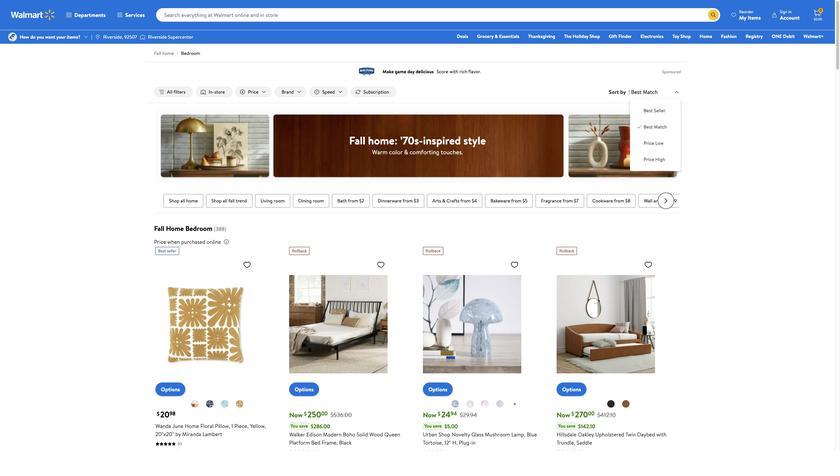 Task type: vqa. For each thing, say whether or not it's contained in the screenshot.
Reorder on the right of the page
yes



Task type: locate. For each thing, give the bounding box(es) containing it.
$4
[[472, 198, 477, 205]]

1 options link from the left
[[156, 383, 186, 397]]

arts & crafts from $4 link
[[427, 194, 483, 208]]

now $ 24 94 $29.94
[[423, 409, 478, 421]]

$ left 250
[[304, 411, 307, 418]]

you up walker
[[291, 423, 298, 430]]

price for price low
[[644, 140, 655, 147]]

urban shop novelty glass mushroom lamp, blue tortoise, 12" h, plug-in image
[[423, 258, 522, 391]]

from left $9
[[661, 198, 671, 205]]

from left $8
[[615, 198, 625, 205]]

when
[[168, 239, 180, 246]]

1 from from the left
[[348, 198, 358, 205]]

now for 250
[[289, 411, 303, 420]]

you for 24
[[425, 423, 432, 430]]

1 horizontal spatial you
[[425, 423, 432, 430]]

art
[[654, 198, 660, 205]]

0 vertical spatial fall
[[154, 50, 161, 57]]

2 all from the left
[[223, 198, 228, 205]]

price inside dropdown button
[[248, 89, 259, 95]]

2 from from the left
[[403, 198, 413, 205]]

& right color
[[404, 148, 408, 156]]

sign in to add to favorites list, hillsdale oakley upholstered twin daybed with trundle, saddle image
[[645, 261, 653, 269]]

00 inside now $ 270 00 $412.10
[[589, 411, 595, 418]]

2 vertical spatial &
[[443, 198, 446, 205]]

wanda june home floral pillow, 1 piece, yellow, 20"x20" by miranda lambert
[[156, 423, 266, 439]]

$ inside now $ 24 94 $29.94
[[438, 411, 441, 418]]

0 horizontal spatial all
[[181, 198, 185, 205]]

best match
[[632, 88, 658, 96], [644, 124, 668, 131]]

price for price high
[[644, 156, 655, 163]]

1 $ from the left
[[157, 411, 160, 418]]

toy shop link
[[670, 33, 695, 40]]

3 options link from the left
[[423, 383, 453, 397]]

you up the hillsdale
[[558, 423, 566, 430]]

all filters button
[[154, 87, 193, 98]]

grocery
[[477, 33, 494, 40]]

store
[[214, 89, 225, 95]]

option group
[[636, 105, 676, 166]]

0 horizontal spatial now
[[289, 411, 303, 420]]

1 you from the left
[[291, 423, 298, 430]]

from for bath
[[348, 198, 358, 205]]

00 up $142.10
[[589, 411, 595, 418]]

subscription
[[364, 89, 389, 95]]

the holiday shop
[[565, 33, 601, 40]]

supercenter
[[168, 34, 193, 40]]

save up walker
[[299, 423, 308, 430]]

0 horizontal spatial &
[[404, 148, 408, 156]]

0 vertical spatial home
[[700, 33, 713, 40]]

4 options link from the left
[[557, 383, 587, 397]]

all
[[167, 89, 173, 95]]

6 from from the left
[[615, 198, 625, 205]]

options up 24
[[429, 386, 448, 394]]

3 save from the left
[[567, 423, 576, 430]]

0 vertical spatial home
[[162, 50, 174, 57]]

best right 'best match' radio in the top right of the page
[[644, 124, 653, 131]]

one
[[772, 33, 783, 40]]

& for arts
[[443, 198, 446, 205]]

match down seller in the top of the page
[[654, 124, 668, 131]]

0 horizontal spatial rollback
[[292, 248, 307, 254]]

0 vertical spatial by
[[621, 88, 626, 96]]

by right sort
[[621, 88, 626, 96]]

you inside you save $286.00 walker edison modern boho solid wood queen platform bed frame, black
[[291, 423, 298, 430]]

pillow,
[[215, 423, 230, 430]]

Walmart Site-Wide search field
[[156, 8, 721, 22]]

now inside now $ 24 94 $29.94
[[423, 411, 437, 420]]

room
[[274, 198, 285, 205], [313, 198, 324, 205]]

shop up 12"
[[439, 431, 451, 439]]

1 horizontal spatial &
[[443, 198, 446, 205]]

 image right 92507
[[140, 34, 145, 40]]

by inside the sort and filter section element
[[621, 88, 626, 96]]

gift finder
[[609, 33, 632, 40]]

solid
[[357, 431, 368, 439]]

2 $ from the left
[[304, 411, 307, 418]]

 image left riverside,
[[95, 34, 101, 40]]

rollback for 270
[[560, 248, 575, 254]]

online
[[207, 239, 221, 246]]

best match up best seller
[[632, 88, 658, 96]]

1 vertical spatial best match
[[644, 124, 668, 131]]

2 horizontal spatial now
[[557, 411, 571, 420]]

& right arts
[[443, 198, 446, 205]]

+
[[514, 400, 517, 409]]

best right the sort by | in the top right of the page
[[632, 88, 642, 96]]

seller
[[654, 107, 666, 114]]

& right grocery
[[495, 33, 498, 40]]

style
[[464, 133, 486, 148]]

2 horizontal spatial home
[[700, 33, 713, 40]]

now for 24
[[423, 411, 437, 420]]

room for dining room
[[313, 198, 324, 205]]

options up 250
[[295, 386, 314, 394]]

from left $3
[[403, 198, 413, 205]]

best match right 'best match' radio in the top right of the page
[[644, 124, 668, 131]]

shop right toy
[[681, 33, 692, 40]]

1 horizontal spatial home
[[186, 198, 198, 205]]

price right store
[[248, 89, 259, 95]]

4 options from the left
[[563, 386, 582, 394]]

subscription button
[[351, 87, 397, 98]]

1 save from the left
[[299, 423, 308, 430]]

fall up best seller
[[154, 224, 164, 233]]

home left /
[[162, 50, 174, 57]]

00 up the $286.00
[[321, 411, 328, 418]]

1 options from the left
[[161, 386, 180, 394]]

2 options link from the left
[[289, 383, 319, 397]]

0 vertical spatial &
[[495, 33, 498, 40]]

fall left warm
[[349, 133, 366, 148]]

walmart plus image
[[174, 450, 181, 452]]

shop
[[590, 33, 601, 40], [681, 33, 692, 40], [169, 198, 180, 205], [212, 198, 222, 205], [439, 431, 451, 439]]

price when purchased online
[[154, 239, 221, 246]]

2 horizontal spatial &
[[495, 33, 498, 40]]

multicolor image
[[191, 401, 199, 409]]

bakeware from $5 link
[[486, 194, 533, 208]]

room inside "dining room" link
[[313, 198, 324, 205]]

0 vertical spatial match
[[643, 88, 658, 96]]

sign in to add to favorites list, walker edison modern boho solid wood queen platform bed frame, black image
[[377, 261, 385, 269]]

best inside popup button
[[632, 88, 642, 96]]

$5.00
[[445, 423, 458, 431]]

yellow image
[[236, 401, 244, 409]]

you for 270
[[558, 423, 566, 430]]

price button
[[235, 87, 272, 98]]

wall art from $9
[[644, 198, 677, 205]]

from left $7
[[563, 198, 573, 205]]

1 all from the left
[[181, 198, 185, 205]]

options
[[161, 386, 180, 394], [295, 386, 314, 394], [429, 386, 448, 394], [563, 386, 582, 394]]

sort and filter section element
[[146, 81, 690, 103]]

by down 'june'
[[176, 431, 181, 439]]

0
[[820, 8, 823, 13]]

0 vertical spatial |
[[91, 34, 92, 40]]

2 save from the left
[[433, 423, 442, 430]]

fall inside fall home: '70s-inspired style warm color & comforting touches.
[[349, 133, 366, 148]]

by
[[621, 88, 626, 96], [176, 431, 181, 439]]

0 horizontal spatial  image
[[95, 34, 101, 40]]

2 vertical spatial home
[[185, 423, 199, 430]]

save up urban
[[433, 423, 442, 430]]

| right sort
[[629, 88, 630, 96]]

now left 250
[[289, 411, 303, 420]]

rollback for 250
[[292, 248, 307, 254]]

3 you from the left
[[558, 423, 566, 430]]

save inside you save $5.00 urban shop novelty glass mushroom lamp, blue tortoise, 12" h, plug-in
[[433, 423, 442, 430]]

2 horizontal spatial rollback
[[560, 248, 575, 254]]

bedroom right /
[[181, 50, 200, 57]]

now left '270'
[[557, 411, 571, 420]]

2 now from the left
[[423, 411, 437, 420]]

250
[[308, 409, 321, 421]]

all for home
[[181, 198, 185, 205]]

hillsdale
[[557, 431, 577, 439]]

now inside now $ 250 00 $536.00
[[289, 411, 303, 420]]

one debit
[[772, 33, 795, 40]]

all left fall
[[223, 198, 228, 205]]

price left low
[[644, 140, 655, 147]]

1 horizontal spatial all
[[223, 198, 228, 205]]

2 vertical spatial fall
[[154, 224, 164, 233]]

& inside arts & crafts from $4 link
[[443, 198, 446, 205]]

options link up 250
[[289, 383, 319, 397]]

2 room from the left
[[313, 198, 324, 205]]

0 horizontal spatial save
[[299, 423, 308, 430]]

shop right holiday at the top of page
[[590, 33, 601, 40]]

0 horizontal spatial by
[[176, 431, 181, 439]]

0 horizontal spatial home
[[162, 50, 174, 57]]

options link up blue tortoise icon
[[423, 383, 453, 397]]

by inside wanda june home floral pillow, 1 piece, yellow, 20"x20" by miranda lambert
[[176, 431, 181, 439]]

5 from from the left
[[563, 198, 573, 205]]

$ inside $ 20 98
[[157, 411, 160, 418]]

fall for home:
[[349, 133, 366, 148]]

from left $5
[[512, 198, 522, 205]]

sort
[[609, 88, 619, 96]]

| right 'items?'
[[91, 34, 92, 40]]

room right living
[[274, 198, 285, 205]]

save up the hillsdale
[[567, 423, 576, 430]]

platform
[[289, 440, 310, 447]]

lambert
[[203, 431, 222, 439]]

1 horizontal spatial 00
[[589, 411, 595, 418]]

home link
[[697, 33, 716, 40]]

94
[[451, 411, 457, 418]]

price
[[248, 89, 259, 95], [644, 140, 655, 147], [644, 156, 655, 163], [154, 239, 166, 246]]

2 you from the left
[[425, 423, 432, 430]]

 image
[[8, 33, 17, 41]]

1 horizontal spatial home
[[185, 423, 199, 430]]

1 horizontal spatial now
[[423, 411, 437, 420]]

wall
[[644, 198, 653, 205]]

price up best seller
[[154, 239, 166, 246]]

$29.94
[[460, 411, 478, 420]]

home up miranda
[[185, 423, 199, 430]]

price left high
[[644, 156, 655, 163]]

1 vertical spatial &
[[404, 148, 408, 156]]

options link for $536.00
[[289, 383, 319, 397]]

1 00 from the left
[[321, 411, 328, 418]]

you
[[37, 34, 44, 40]]

speed
[[323, 89, 335, 95]]

bedroom up purchased
[[186, 224, 213, 233]]

2 00 from the left
[[589, 411, 595, 418]]

sign in to add to favorites list, urban shop novelty glass mushroom lamp, blue tortoise, 12" h, plug-in image
[[511, 261, 519, 269]]

& inside grocery & essentials link
[[495, 33, 498, 40]]

4 from from the left
[[512, 198, 522, 205]]

1 horizontal spatial rollback
[[426, 248, 441, 254]]

fall home link
[[154, 50, 174, 57]]

trend
[[236, 198, 247, 205]]

room right dining
[[313, 198, 324, 205]]

3 now from the left
[[557, 411, 571, 420]]

fall for home
[[154, 224, 164, 233]]

3 $ from the left
[[438, 411, 441, 418]]

shop inside the holiday shop link
[[590, 33, 601, 40]]

1 vertical spatial match
[[654, 124, 668, 131]]

you
[[291, 423, 298, 430], [425, 423, 432, 430], [558, 423, 566, 430]]

$ inside now $ 270 00 $412.10
[[572, 411, 575, 418]]

my
[[740, 14, 747, 21]]

room inside the living room link
[[274, 198, 285, 205]]

options up the '98'
[[161, 386, 180, 394]]

0 horizontal spatial you
[[291, 423, 298, 430]]

queen
[[385, 431, 401, 439]]

options link up the '98'
[[156, 383, 186, 397]]

home down search icon
[[700, 33, 713, 40]]

1 vertical spatial by
[[176, 431, 181, 439]]

1 vertical spatial home
[[186, 198, 198, 205]]

home up the when
[[166, 224, 184, 233]]

3 rollback from the left
[[560, 248, 575, 254]]

1 horizontal spatial by
[[621, 88, 626, 96]]

all for fall
[[223, 198, 228, 205]]

20"x20"
[[156, 431, 174, 439]]

bakeware from $5
[[491, 198, 528, 205]]

1 horizontal spatial room
[[313, 198, 324, 205]]

frame,
[[322, 440, 338, 447]]

1 room from the left
[[274, 198, 285, 205]]

shop left fall
[[212, 198, 222, 205]]

in-store
[[209, 89, 225, 95]]

brand button
[[274, 87, 307, 98]]

best
[[632, 88, 642, 96], [644, 107, 653, 114], [644, 124, 653, 131], [158, 248, 166, 254]]

1 vertical spatial |
[[629, 88, 630, 96]]

you up urban
[[425, 423, 432, 430]]

2 horizontal spatial you
[[558, 423, 566, 430]]

finder
[[619, 33, 632, 40]]

1 horizontal spatial  image
[[140, 34, 145, 40]]

save inside you save $286.00 walker edison modern boho solid wood queen platform bed frame, black
[[299, 423, 308, 430]]

thanksgiving link
[[526, 33, 559, 40]]

now inside now $ 270 00 $412.10
[[557, 411, 571, 420]]

best match inside popup button
[[632, 88, 658, 96]]

0 horizontal spatial home
[[166, 224, 184, 233]]

2 rollback from the left
[[426, 248, 441, 254]]

from left $4
[[461, 198, 471, 205]]

lamp,
[[512, 431, 526, 439]]

1 horizontal spatial |
[[629, 88, 630, 96]]

essentials
[[500, 33, 520, 40]]

save inside you save $142.10 hillsdale oakley upholstered twin daybed with trundle, saddle
[[567, 423, 576, 430]]

you inside you save $142.10 hillsdale oakley upholstered twin daybed with trundle, saddle
[[558, 423, 566, 430]]

00 inside now $ 250 00 $536.00
[[321, 411, 328, 418]]

options for $412.10
[[563, 386, 582, 394]]

$ left 20
[[157, 411, 160, 418]]

fragrance from $7
[[542, 198, 579, 205]]

Search search field
[[156, 8, 721, 22]]

modern
[[323, 431, 342, 439]]

twin
[[626, 431, 636, 439]]

touches.
[[441, 148, 463, 156]]

4 $ from the left
[[572, 411, 575, 418]]

270
[[575, 409, 589, 421]]

bath from $2
[[338, 198, 364, 205]]

sign in to add to favorites list, wanda june home floral pillow, 1 piece, yellow, 20"x20" by miranda lambert image
[[243, 261, 251, 269]]

black image
[[607, 401, 616, 409]]

1 now from the left
[[289, 411, 303, 420]]

0 vertical spatial best match
[[632, 88, 658, 96]]

now
[[289, 411, 303, 420], [423, 411, 437, 420], [557, 411, 571, 420]]

now left 24
[[423, 411, 437, 420]]

home up fall home bedroom (388)
[[186, 198, 198, 205]]

from for cookware
[[615, 198, 625, 205]]

 image for riverside supercenter
[[140, 34, 145, 40]]

riverside, 92507
[[103, 34, 137, 40]]

0 horizontal spatial room
[[274, 198, 285, 205]]

you inside you save $5.00 urban shop novelty glass mushroom lamp, blue tortoise, 12" h, plug-in
[[425, 423, 432, 430]]

room for living room
[[274, 198, 285, 205]]

$ left '270'
[[572, 411, 575, 418]]

2 options from the left
[[295, 386, 314, 394]]

upholstered
[[596, 431, 625, 439]]

shop all home
[[169, 198, 198, 205]]

1 rollback from the left
[[292, 248, 307, 254]]

options for $536.00
[[295, 386, 314, 394]]

$ inside now $ 250 00 $536.00
[[304, 411, 307, 418]]

option group containing best seller
[[636, 105, 676, 166]]

price high
[[644, 156, 666, 163]]

from for bakeware
[[512, 198, 522, 205]]

1 horizontal spatial save
[[433, 423, 442, 430]]

shop inside you save $5.00 urban shop novelty glass mushroom lamp, blue tortoise, 12" h, plug-in
[[439, 431, 451, 439]]

12"
[[445, 440, 451, 447]]

2 horizontal spatial save
[[567, 423, 576, 430]]

3 options from the left
[[429, 386, 448, 394]]

options link up '270'
[[557, 383, 587, 397]]

toy
[[673, 33, 680, 40]]

fall home / bedroom
[[154, 50, 200, 57]]

options up '270'
[[563, 386, 582, 394]]

off white image
[[496, 401, 504, 409]]

from for dinnerware
[[403, 198, 413, 205]]

bed
[[311, 440, 321, 447]]

you save $142.10 hillsdale oakley upholstered twin daybed with trundle, saddle
[[557, 423, 667, 447]]

fall home: '70s-inspired style. image
[[156, 109, 680, 183]]

0 horizontal spatial 00
[[321, 411, 328, 418]]

$ for 270
[[572, 411, 575, 418]]

from left '$2'
[[348, 198, 358, 205]]

1 vertical spatial fall
[[349, 133, 366, 148]]

 image
[[140, 34, 145, 40], [95, 34, 101, 40]]

$ left 24
[[438, 411, 441, 418]]

match up best seller
[[643, 88, 658, 96]]

fall home bedroom (388)
[[154, 224, 227, 233]]

30
[[177, 442, 182, 447]]

fall down riverside at the top left of the page
[[154, 50, 161, 57]]

all up fall home bedroom (388)
[[181, 198, 185, 205]]



Task type: describe. For each thing, give the bounding box(es) containing it.
best left seller
[[158, 248, 166, 254]]

legal information image
[[224, 240, 229, 245]]

oakley
[[578, 431, 595, 439]]

(388)
[[214, 226, 227, 233]]

you save $5.00 urban shop novelty glass mushroom lamp, blue tortoise, 12" h, plug-in
[[423, 423, 538, 447]]

match inside option group
[[654, 124, 668, 131]]

june
[[172, 423, 183, 430]]

trundle,
[[557, 440, 576, 447]]

best seller
[[158, 248, 177, 254]]

0 horizontal spatial |
[[91, 34, 92, 40]]

gift finder link
[[606, 33, 635, 40]]

hot pink image
[[481, 401, 489, 409]]

options for 20
[[161, 386, 180, 394]]

shop up fall home bedroom (388)
[[169, 198, 180, 205]]

price low
[[644, 140, 664, 147]]

how
[[20, 34, 29, 40]]

services
[[125, 11, 145, 19]]

$ for 24
[[438, 411, 441, 418]]

filters
[[174, 89, 186, 95]]

crafts
[[447, 198, 460, 205]]

navy image
[[206, 401, 214, 409]]

teal image
[[221, 401, 229, 409]]

00 for 250
[[321, 411, 328, 418]]

bakeware
[[491, 198, 511, 205]]

speed button
[[310, 87, 348, 98]]

fashion link
[[719, 33, 740, 40]]

best seller
[[644, 107, 666, 114]]

$ for 250
[[304, 411, 307, 418]]

toy shop
[[673, 33, 692, 40]]

$9
[[672, 198, 677, 205]]

comforting
[[410, 148, 440, 156]]

save for 270
[[567, 423, 576, 430]]

grocery & essentials
[[477, 33, 520, 40]]

shop all fall trend
[[212, 198, 247, 205]]

$142.10
[[579, 423, 596, 431]]

+ button
[[508, 400, 523, 410]]

 image for riverside, 92507
[[95, 34, 101, 40]]

best left seller in the top of the page
[[644, 107, 653, 114]]

00 for 270
[[589, 411, 595, 418]]

deals
[[457, 33, 469, 40]]

bath
[[338, 198, 347, 205]]

shop inside toy shop link
[[681, 33, 692, 40]]

piece,
[[235, 423, 249, 430]]

rollback for 24
[[426, 248, 441, 254]]

dinnerware from $3
[[378, 198, 419, 205]]

tortoise,
[[423, 440, 444, 447]]

| inside the sort and filter section element
[[629, 88, 630, 96]]

home inside the shop all home link
[[186, 198, 198, 205]]

black
[[339, 440, 352, 447]]

shop all home link
[[164, 194, 203, 208]]

in
[[789, 9, 792, 14]]

bath from $2 link
[[332, 194, 370, 208]]

grocery & essentials link
[[474, 33, 523, 40]]

3 from from the left
[[461, 198, 471, 205]]

daybed
[[638, 431, 656, 439]]

options link for $29.94
[[423, 383, 453, 397]]

thanksgiving
[[529, 33, 556, 40]]

0 vertical spatial bedroom
[[181, 50, 200, 57]]

purchased
[[181, 239, 206, 246]]

living room link
[[255, 194, 290, 208]]

7 from from the left
[[661, 198, 671, 205]]

$0.00
[[815, 17, 823, 21]]

the
[[565, 33, 572, 40]]

do
[[30, 34, 36, 40]]

account
[[781, 14, 800, 21]]

how do you want your items?
[[20, 34, 81, 40]]

home inside wanda june home floral pillow, 1 piece, yellow, 20"x20" by miranda lambert
[[185, 423, 199, 430]]

& for grocery
[[495, 33, 498, 40]]

clear image
[[466, 401, 474, 409]]

fall
[[229, 198, 235, 205]]

wanda june home floral pillow, 1 piece, yellow, 20"x20" by miranda lambert image
[[156, 258, 254, 391]]

$8
[[626, 198, 631, 205]]

1 vertical spatial home
[[166, 224, 184, 233]]

blue tortoise image
[[451, 401, 459, 409]]

one debit link
[[769, 33, 798, 40]]

in
[[472, 440, 476, 447]]

options for $29.94
[[429, 386, 448, 394]]

you for 250
[[291, 423, 298, 430]]

low
[[656, 140, 664, 147]]

next slide for chipmodule list image
[[658, 193, 675, 209]]

20
[[160, 409, 170, 421]]

options link for $412.10
[[557, 383, 587, 397]]

riverside,
[[103, 34, 123, 40]]

walmart+ link
[[801, 33, 828, 40]]

Best Match radio
[[637, 124, 643, 129]]

price for price
[[248, 89, 259, 95]]

now $ 270 00 $412.10
[[557, 409, 616, 421]]

items
[[748, 14, 762, 21]]

arts & crafts from $4
[[433, 198, 477, 205]]

walker edison modern boho solid wood queen platform bed frame, black image
[[289, 258, 388, 391]]

brand
[[282, 89, 294, 95]]

search icon image
[[711, 12, 717, 18]]

fall for home
[[154, 50, 161, 57]]

all filters
[[167, 89, 186, 95]]

hillsdale oakley upholstered twin daybed with trundle, saddle image
[[557, 258, 656, 391]]

fragrance from $7 link
[[536, 194, 585, 208]]

shop inside shop all fall trend link
[[212, 198, 222, 205]]

cookware
[[593, 198, 614, 205]]

options link for 20
[[156, 383, 186, 397]]

& inside fall home: '70s-inspired style warm color & comforting touches.
[[404, 148, 408, 156]]

electronics
[[641, 33, 664, 40]]

sign
[[781, 9, 788, 14]]

from for fragrance
[[563, 198, 573, 205]]

living
[[261, 198, 273, 205]]

dinnerware
[[378, 198, 402, 205]]

services button
[[111, 7, 151, 23]]

cookware from $8
[[593, 198, 631, 205]]

walmart image
[[11, 10, 55, 20]]

now for 270
[[557, 411, 571, 420]]

best match button
[[630, 88, 681, 97]]

price for price when purchased online
[[154, 239, 166, 246]]

arts
[[433, 198, 441, 205]]

glass
[[472, 431, 484, 439]]

walker
[[289, 431, 305, 439]]

1 vertical spatial bedroom
[[186, 224, 213, 233]]

fall home: '70s-inspired style warm color & comforting touches.
[[349, 133, 486, 156]]

registry link
[[743, 33, 767, 40]]

1
[[232, 423, 233, 430]]

save for 24
[[433, 423, 442, 430]]

gift
[[609, 33, 618, 40]]

match inside popup button
[[643, 88, 658, 96]]

riverside supercenter
[[148, 34, 193, 40]]

brown image
[[622, 401, 630, 409]]

save for 250
[[299, 423, 308, 430]]

fashion
[[722, 33, 737, 40]]

registry
[[746, 33, 764, 40]]

with
[[657, 431, 667, 439]]



